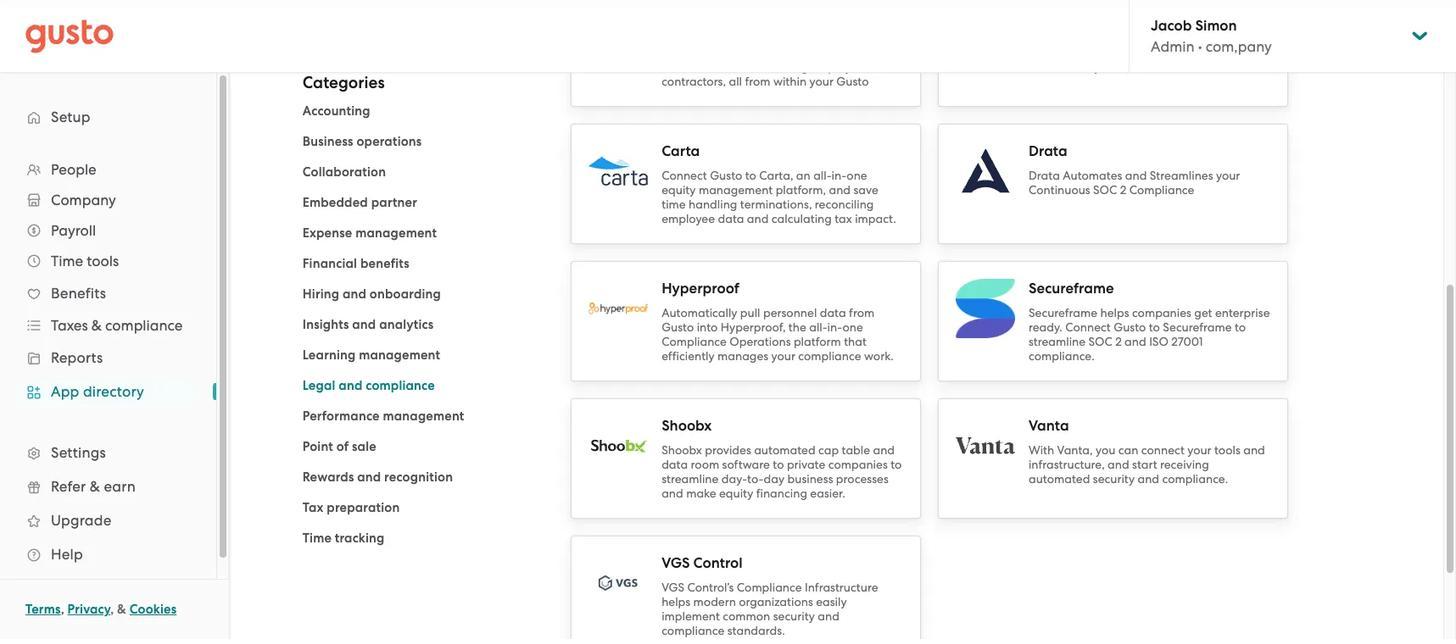 Task type: vqa. For each thing, say whether or not it's contained in the screenshot.
right THE 'A'
no



Task type: describe. For each thing, give the bounding box(es) containing it.
security inside vgs control vgs control's compliance infrastructure helps modern organizations easily implement common security and compliance standards.
[[773, 610, 815, 624]]

learning management link
[[303, 348, 440, 363]]

cookies button
[[130, 600, 177, 620]]

simon
[[1196, 17, 1237, 35]]

that
[[844, 335, 867, 349]]

& for compliance
[[91, 317, 102, 334]]

partner
[[371, 195, 417, 210]]

gusto navigation element
[[0, 73, 216, 599]]

platform,
[[776, 183, 826, 197]]

taxes & compliance button
[[17, 310, 199, 341]]

equity inside carta connect gusto to carta, an all-in-one equity management platform, and save time handling terminations, reconciling employee data and calculating tax impact.
[[662, 183, 696, 197]]

learning
[[303, 348, 356, 363]]

handling
[[689, 198, 738, 211]]

27001
[[1172, 335, 1203, 349]]

time tools button
[[17, 246, 199, 277]]

tracking
[[335, 531, 385, 546]]

analytics
[[379, 317, 434, 333]]

people button
[[17, 154, 199, 185]]

2 inside drata drata automates and streamlines your continuous soc 2 compliance
[[1120, 183, 1127, 197]]

financial benefits
[[303, 256, 410, 271]]

•
[[1198, 38, 1203, 55]]

review
[[744, 46, 780, 59]]

gusto inside carta connect gusto to carta, an all-in-one equity management platform, and save time handling terminations, reconciling employee data and calculating tax impact.
[[710, 169, 743, 182]]

rewards and recognition link
[[303, 470, 453, 485]]

expense
[[303, 226, 352, 241]]

upgrade
[[51, 512, 112, 529]]

your inside drata drata automates and streamlines your continuous soc 2 compliance
[[1217, 169, 1241, 182]]

gusto down 'employees'
[[837, 75, 869, 88]]

integration
[[720, 31, 780, 45]]

data inside hyperproof automatically pull personnel data from gusto into hyperproof, the all-in-one compliance operations platform that efficiently manages your compliance work.
[[820, 306, 846, 320]]

control's
[[688, 581, 734, 595]]

all inside capbase is where startups are made. our startup admin as a service (saaas) is all you need to run your business.
[[1235, 46, 1248, 59]]

point
[[303, 439, 333, 455]]

common
[[723, 610, 770, 624]]

the gusto integration with checkr allows you to run and review background checks on candidates and existing employees or contractors, all from within your gusto button
[[571, 0, 921, 107]]

1 horizontal spatial is
[[1224, 46, 1232, 59]]

tools inside dropdown button
[[87, 253, 119, 270]]

with
[[1029, 444, 1055, 457]]

carta
[[662, 143, 700, 160]]

insights
[[303, 317, 349, 333]]

cookies
[[130, 602, 177, 618]]

automatically
[[662, 306, 738, 320]]

infrastructure,
[[1029, 458, 1105, 472]]

private
[[787, 458, 826, 472]]

app
[[51, 383, 79, 400]]

you inside 'vanta with vanta, you can connect your tools and infrastructure, and start receiving automated security and compliance.'
[[1096, 444, 1116, 457]]

tax preparation link
[[303, 501, 400, 516]]

vanta,
[[1058, 444, 1093, 457]]

compliance. inside secureframe secureframe helps companies get enterprise ready. connect gusto to secureframe to streamline soc 2 and iso 27001 compliance.
[[1029, 350, 1095, 363]]

rewards
[[303, 470, 354, 485]]

learning management
[[303, 348, 440, 363]]

allows
[[850, 31, 884, 45]]

admin inside capbase is where startups are made. our startup admin as a service (saaas) is all you need to run your business.
[[1073, 46, 1108, 59]]

standards.
[[728, 624, 785, 638]]

compliance. inside 'vanta with vanta, you can connect your tools and infrastructure, and start receiving automated security and compliance.'
[[1163, 473, 1229, 486]]

time
[[662, 198, 686, 211]]

admin inside "jacob simon admin • com,pany"
[[1151, 38, 1195, 55]]

benefits link
[[17, 278, 199, 309]]

(saaas)
[[1178, 46, 1221, 59]]

shoobx shoobx provides automated cap table and data room software to private companies to streamline day-to-day business processes and make equity financing easier.
[[662, 417, 902, 501]]

legal and compliance link
[[303, 378, 435, 394]]

terms link
[[25, 602, 61, 618]]

point of sale
[[303, 439, 377, 455]]

performance management link
[[303, 409, 464, 424]]

categories
[[303, 73, 385, 92]]

and inside secureframe secureframe helps companies get enterprise ready. connect gusto to secureframe to streamline soc 2 and iso 27001 compliance.
[[1125, 335, 1147, 349]]

soc inside secureframe secureframe helps companies get enterprise ready. connect gusto to secureframe to streamline soc 2 and iso 27001 compliance.
[[1089, 335, 1113, 349]]

1 vgs from the top
[[662, 555, 690, 573]]

helps inside secureframe secureframe helps companies get enterprise ready. connect gusto to secureframe to streamline soc 2 and iso 27001 compliance.
[[1101, 306, 1130, 320]]

contractors,
[[662, 75, 726, 88]]

settings
[[51, 445, 106, 462]]

all inside the gusto integration with checkr allows you to run and review background checks on candidates and existing employees or contractors, all from within your gusto
[[729, 75, 742, 88]]

point of sale link
[[303, 439, 377, 455]]

receiving
[[1161, 458, 1210, 472]]

need
[[1029, 60, 1057, 74]]

capbase is where startups are made. our startup admin as a service (saaas) is all you need to run your business. button
[[938, 0, 1288, 107]]

day-
[[722, 473, 747, 486]]

compliance inside vgs control vgs control's compliance infrastructure helps modern organizations easily implement common security and compliance standards.
[[737, 581, 802, 595]]

data inside shoobx shoobx provides automated cap table and data room software to private companies to streamline day-to-day business processes and make equity financing easier.
[[662, 458, 688, 472]]

all- inside hyperproof automatically pull personnel data from gusto into hyperproof, the all-in-one compliance operations platform that efficiently manages your compliance work.
[[809, 321, 828, 334]]

benefits
[[51, 285, 106, 302]]

vanta logo image
[[956, 438, 1015, 455]]

automates
[[1063, 169, 1123, 182]]

reconciling
[[815, 198, 874, 211]]

compliance inside taxes & compliance dropdown button
[[105, 317, 183, 334]]

in- inside carta connect gusto to carta, an all-in-one equity management platform, and save time handling terminations, reconciling employee data and calculating tax impact.
[[832, 169, 847, 182]]

compliance inside hyperproof automatically pull personnel data from gusto into hyperproof, the all-in-one compliance operations platform that efficiently manages your compliance work.
[[799, 350, 862, 363]]

background
[[783, 46, 848, 59]]

time for time tracking
[[303, 531, 332, 546]]

help link
[[17, 540, 199, 570]]

iso
[[1150, 335, 1169, 349]]

performance
[[303, 409, 380, 424]]

you inside the gusto integration with checkr allows you to run and review background checks on candidates and existing employees or contractors, all from within your gusto
[[662, 46, 682, 59]]

2 vertical spatial secureframe
[[1163, 321, 1232, 334]]

pull
[[740, 306, 761, 320]]

automated inside 'vanta with vanta, you can connect your tools and infrastructure, and start receiving automated security and compliance.'
[[1029, 473, 1090, 486]]

payroll button
[[17, 215, 199, 246]]

gusto inside hyperproof automatically pull personnel data from gusto into hyperproof, the all-in-one compliance operations platform that efficiently manages your compliance work.
[[662, 321, 694, 334]]

compliance up performance management
[[366, 378, 435, 394]]

gusto right the
[[685, 31, 717, 45]]

earn
[[104, 478, 136, 495]]

software
[[722, 458, 770, 472]]

management for performance management
[[383, 409, 464, 424]]

service
[[1137, 46, 1175, 59]]

hyperproof automatically pull personnel data from gusto into hyperproof, the all-in-one compliance operations platform that efficiently manages your compliance work.
[[662, 280, 894, 363]]

tools inside 'vanta with vanta, you can connect your tools and infrastructure, and start receiving automated security and compliance.'
[[1215, 444, 1241, 457]]

enterprise
[[1216, 306, 1270, 320]]

setup
[[51, 109, 91, 126]]

one inside hyperproof automatically pull personnel data from gusto into hyperproof, the all-in-one compliance operations platform that efficiently manages your compliance work.
[[843, 321, 863, 334]]

business
[[788, 473, 833, 486]]

run inside the gusto integration with checkr allows you to run and review background checks on candidates and existing employees or contractors, all from within your gusto
[[699, 46, 717, 59]]

streamline inside shoobx shoobx provides automated cap table and data room software to private companies to streamline day-to-day business processes and make equity financing easier.
[[662, 473, 719, 486]]

control
[[694, 555, 743, 573]]

connect
[[1142, 444, 1185, 457]]

vgs control vgs control's compliance infrastructure helps modern organizations easily implement common security and compliance standards.
[[662, 555, 878, 638]]

vgs control logo image
[[589, 564, 648, 603]]

collaboration link
[[303, 165, 386, 180]]

shoobx logo image
[[589, 417, 648, 476]]

candidates
[[679, 60, 740, 74]]

reports link
[[17, 343, 199, 373]]

gusto inside secureframe secureframe helps companies get enterprise ready. connect gusto to secureframe to streamline soc 2 and iso 27001 compliance.
[[1114, 321, 1146, 334]]

embedded partner link
[[303, 195, 417, 210]]

to inside carta connect gusto to carta, an all-in-one equity management platform, and save time handling terminations, reconciling employee data and calculating tax impact.
[[745, 169, 757, 182]]

calculating
[[772, 212, 832, 226]]

embedded
[[303, 195, 368, 210]]

time tracking link
[[303, 531, 385, 546]]

people
[[51, 161, 96, 178]]

carta logo image
[[589, 157, 648, 186]]

secureframe secureframe helps companies get enterprise ready. connect gusto to secureframe to streamline soc 2 and iso 27001 compliance.
[[1029, 280, 1270, 363]]

personnel
[[763, 306, 817, 320]]

& for earn
[[90, 478, 100, 495]]



Task type: locate. For each thing, give the bounding box(es) containing it.
0 vertical spatial &
[[91, 317, 102, 334]]

time for time tools
[[51, 253, 83, 270]]

streamline down ready.
[[1029, 335, 1086, 349]]

0 vertical spatial equity
[[662, 183, 696, 197]]

companies inside secureframe secureframe helps companies get enterprise ready. connect gusto to secureframe to streamline soc 2 and iso 27001 compliance.
[[1132, 306, 1192, 320]]

accounting
[[303, 103, 371, 119]]

1 vertical spatial is
[[1224, 46, 1232, 59]]

1 vertical spatial soc
[[1089, 335, 1113, 349]]

& left cookies
[[117, 602, 126, 618]]

1 horizontal spatial equity
[[719, 487, 754, 501]]

1 vertical spatial equity
[[719, 487, 754, 501]]

0 vertical spatial automated
[[754, 444, 816, 457]]

2 inside secureframe secureframe helps companies get enterprise ready. connect gusto to secureframe to streamline soc 2 and iso 27001 compliance.
[[1116, 335, 1122, 349]]

security down the 'organizations'
[[773, 610, 815, 624]]

connect down carta at the left top of page
[[662, 169, 707, 182]]

platform
[[794, 335, 841, 349]]

compliance down implement
[[662, 624, 725, 638]]

in- inside hyperproof automatically pull personnel data from gusto into hyperproof, the all-in-one compliance operations platform that efficiently manages your compliance work.
[[828, 321, 843, 334]]

0 vertical spatial is
[[1081, 31, 1089, 45]]

financial
[[303, 256, 357, 271]]

efficiently
[[662, 350, 715, 363]]

1 horizontal spatial all
[[1235, 46, 1248, 59]]

compliance down streamlines
[[1130, 183, 1195, 197]]

1 horizontal spatial companies
[[1132, 306, 1192, 320]]

hiring and onboarding
[[303, 287, 441, 302]]

accounting link
[[303, 103, 371, 119]]

save
[[854, 183, 879, 197]]

1 horizontal spatial you
[[1096, 444, 1116, 457]]

0 vertical spatial vgs
[[662, 555, 690, 573]]

ready.
[[1029, 321, 1063, 334]]

2 vertical spatial data
[[662, 458, 688, 472]]

data inside carta connect gusto to carta, an all-in-one equity management platform, and save time handling terminations, reconciling employee data and calculating tax impact.
[[718, 212, 744, 226]]

, left privacy
[[61, 602, 64, 618]]

1 vertical spatial companies
[[829, 458, 888, 472]]

1 vertical spatial time
[[303, 531, 332, 546]]

run down where
[[1074, 60, 1092, 74]]

your up receiving
[[1188, 444, 1212, 457]]

one up save
[[847, 169, 868, 182]]

vgs
[[662, 555, 690, 573], [662, 581, 685, 595]]

reports
[[51, 350, 103, 366]]

your
[[1095, 60, 1119, 74], [810, 75, 834, 88], [1217, 169, 1241, 182], [772, 350, 796, 363], [1188, 444, 1212, 457]]

1 vertical spatial shoobx
[[662, 444, 702, 457]]

0 horizontal spatial security
[[773, 610, 815, 624]]

helps inside vgs control vgs control's compliance infrastructure helps modern organizations easily implement common security and compliance standards.
[[662, 596, 691, 609]]

0 horizontal spatial automated
[[754, 444, 816, 457]]

checks
[[851, 46, 887, 59]]

from inside the gusto integration with checkr allows you to run and review background checks on candidates and existing employees or contractors, all from within your gusto
[[745, 75, 771, 88]]

and inside vgs control vgs control's compliance infrastructure helps modern organizations easily implement common security and compliance standards.
[[818, 610, 840, 624]]

all down candidates
[[729, 75, 742, 88]]

1 vertical spatial tools
[[1215, 444, 1241, 457]]

1 vertical spatial compliance.
[[1163, 473, 1229, 486]]

management down analytics
[[359, 348, 440, 363]]

management inside carta connect gusto to carta, an all-in-one equity management platform, and save time handling terminations, reconciling employee data and calculating tax impact.
[[699, 183, 773, 197]]

management for expense management
[[356, 226, 437, 241]]

1 horizontal spatial time
[[303, 531, 332, 546]]

1 vertical spatial helps
[[662, 596, 691, 609]]

soc down automates
[[1094, 183, 1118, 197]]

0 vertical spatial tools
[[87, 253, 119, 270]]

operations
[[357, 134, 422, 149]]

day
[[764, 473, 785, 486]]

time inside dropdown button
[[51, 253, 83, 270]]

0 vertical spatial companies
[[1132, 306, 1192, 320]]

carta connect gusto to carta, an all-in-one equity management platform, and save time handling terminations, reconciling employee data and calculating tax impact.
[[662, 143, 897, 226]]

list containing accounting
[[303, 101, 546, 549]]

one inside carta connect gusto to carta, an all-in-one equity management platform, and save time handling terminations, reconciling employee data and calculating tax impact.
[[847, 169, 868, 182]]

easier.
[[810, 487, 846, 501]]

1 vertical spatial in-
[[828, 321, 843, 334]]

processes
[[836, 473, 889, 486]]

time down payroll
[[51, 253, 83, 270]]

1 horizontal spatial streamline
[[1029, 335, 1086, 349]]

1 horizontal spatial connect
[[1066, 321, 1111, 334]]

list containing people
[[0, 154, 216, 572]]

the
[[662, 31, 682, 45]]

&
[[91, 317, 102, 334], [90, 478, 100, 495], [117, 602, 126, 618]]

0 horizontal spatial helps
[[662, 596, 691, 609]]

0 vertical spatial secureframe
[[1029, 280, 1114, 298]]

start
[[1133, 458, 1158, 472]]

financial benefits link
[[303, 256, 410, 271]]

legal and compliance
[[303, 378, 435, 394]]

provides
[[705, 444, 751, 457]]

compliance inside hyperproof automatically pull personnel data from gusto into hyperproof, the all-in-one compliance operations platform that efficiently manages your compliance work.
[[662, 335, 727, 349]]

an
[[796, 169, 811, 182]]

work.
[[864, 350, 894, 363]]

management up recognition
[[383, 409, 464, 424]]

1 vertical spatial from
[[849, 306, 875, 320]]

time tracking
[[303, 531, 385, 546]]

0 horizontal spatial connect
[[662, 169, 707, 182]]

0 vertical spatial streamline
[[1029, 335, 1086, 349]]

streamline up make
[[662, 473, 719, 486]]

1 horizontal spatial security
[[1093, 473, 1135, 486]]

expense management link
[[303, 226, 437, 241]]

1 horizontal spatial ,
[[110, 602, 114, 618]]

0 horizontal spatial all
[[729, 75, 742, 88]]

secureframe logo image
[[956, 279, 1015, 338]]

security inside 'vanta with vanta, you can connect your tools and infrastructure, and start receiving automated security and compliance.'
[[1093, 473, 1135, 486]]

data up platform
[[820, 306, 846, 320]]

2 horizontal spatial data
[[820, 306, 846, 320]]

operations
[[730, 335, 791, 349]]

legal
[[303, 378, 336, 394]]

0 horizontal spatial data
[[662, 458, 688, 472]]

data left the room
[[662, 458, 688, 472]]

from inside hyperproof automatically pull personnel data from gusto into hyperproof, the all-in-one compliance operations platform that efficiently manages your compliance work.
[[849, 306, 875, 320]]

soc left iso
[[1089, 335, 1113, 349]]

business.
[[1122, 60, 1170, 74]]

0 vertical spatial all
[[1235, 46, 1248, 59]]

startups
[[1128, 31, 1172, 45]]

1 horizontal spatial admin
[[1151, 38, 1195, 55]]

1 horizontal spatial helps
[[1101, 306, 1130, 320]]

1 drata from the top
[[1029, 143, 1068, 160]]

0 horizontal spatial run
[[699, 46, 717, 59]]

as
[[1111, 46, 1123, 59]]

2 horizontal spatial compliance
[[1130, 183, 1195, 197]]

& left earn
[[90, 478, 100, 495]]

management down partner
[[356, 226, 437, 241]]

1 vertical spatial vgs
[[662, 581, 685, 595]]

2
[[1120, 183, 1127, 197], [1116, 335, 1122, 349]]

1 horizontal spatial list
[[303, 101, 546, 549]]

preparation
[[327, 501, 400, 516]]

automated up "private"
[[754, 444, 816, 457]]

0 horizontal spatial ,
[[61, 602, 64, 618]]

0 vertical spatial run
[[699, 46, 717, 59]]

compliance down platform
[[799, 350, 862, 363]]

connect inside carta connect gusto to carta, an all-in-one equity management platform, and save time handling terminations, reconciling employee data and calculating tax impact.
[[662, 169, 707, 182]]

run up candidates
[[699, 46, 717, 59]]

continuous
[[1029, 183, 1091, 197]]

tools
[[87, 253, 119, 270], [1215, 444, 1241, 457]]

existing
[[767, 60, 809, 74]]

run inside capbase is where startups are made. our startup admin as a service (saaas) is all you need to run your business.
[[1074, 60, 1092, 74]]

data down handling at the top of the page
[[718, 212, 744, 226]]

automated inside shoobx shoobx provides automated cap table and data room software to private companies to streamline day-to-day business processes and make equity financing easier.
[[754, 444, 816, 457]]

security
[[1093, 473, 1135, 486], [773, 610, 815, 624]]

you
[[662, 46, 682, 59], [1251, 46, 1270, 59], [1096, 444, 1116, 457]]

gusto right ready.
[[1114, 321, 1146, 334]]

1 vertical spatial compliance
[[662, 335, 727, 349]]

1 , from the left
[[61, 602, 64, 618]]

0 vertical spatial compliance
[[1130, 183, 1195, 197]]

into
[[697, 321, 718, 334]]

compliance up the 'organizations'
[[737, 581, 802, 595]]

0 horizontal spatial admin
[[1073, 46, 1108, 59]]

0 horizontal spatial time
[[51, 253, 83, 270]]

0 vertical spatial helps
[[1101, 306, 1130, 320]]

connect right ready.
[[1066, 321, 1111, 334]]

equity up time
[[662, 183, 696, 197]]

0 vertical spatial compliance.
[[1029, 350, 1095, 363]]

on
[[662, 60, 676, 74]]

equity down day- on the bottom of page
[[719, 487, 754, 501]]

your inside 'vanta with vanta, you can connect your tools and infrastructure, and start receiving automated security and compliance.'
[[1188, 444, 1212, 457]]

2 vgs from the top
[[662, 581, 685, 595]]

2 vertical spatial &
[[117, 602, 126, 618]]

1 horizontal spatial from
[[849, 306, 875, 320]]

your down 'employees'
[[810, 75, 834, 88]]

0 vertical spatial one
[[847, 169, 868, 182]]

1 horizontal spatial compliance
[[737, 581, 802, 595]]

drata logo image
[[956, 142, 1015, 201]]

soc inside drata drata automates and streamlines your continuous soc 2 compliance
[[1094, 183, 1118, 197]]

gusto up handling at the top of the page
[[710, 169, 743, 182]]

you down the
[[662, 46, 682, 59]]

list
[[303, 101, 546, 549], [0, 154, 216, 572]]

manages
[[718, 350, 769, 363]]

0 horizontal spatial is
[[1081, 31, 1089, 45]]

your down operations
[[772, 350, 796, 363]]

admin down where
[[1073, 46, 1108, 59]]

in- up platform
[[828, 321, 843, 334]]

0 vertical spatial 2
[[1120, 183, 1127, 197]]

0 horizontal spatial you
[[662, 46, 682, 59]]

0 vertical spatial shoobx
[[662, 417, 712, 435]]

capbase is where startups are made. our startup admin as a service (saaas) is all you need to run your business.
[[1029, 31, 1270, 74]]

security down can
[[1093, 473, 1135, 486]]

secureframe
[[1029, 280, 1114, 298], [1029, 306, 1098, 320], [1163, 321, 1232, 334]]

0 vertical spatial in-
[[832, 169, 847, 182]]

1 vertical spatial secureframe
[[1029, 306, 1098, 320]]

1 horizontal spatial automated
[[1029, 473, 1090, 486]]

easily
[[816, 596, 847, 609]]

0 horizontal spatial companies
[[829, 458, 888, 472]]

home image
[[25, 19, 114, 53]]

& right taxes
[[91, 317, 102, 334]]

financing
[[756, 487, 808, 501]]

,
[[61, 602, 64, 618], [110, 602, 114, 618]]

your right streamlines
[[1217, 169, 1241, 182]]

1 vertical spatial all-
[[809, 321, 828, 334]]

hyperproof,
[[721, 321, 786, 334]]

equity
[[662, 183, 696, 197], [719, 487, 754, 501]]

1 vertical spatial connect
[[1066, 321, 1111, 334]]

your inside the gusto integration with checkr allows you to run and review background checks on candidates and existing employees or contractors, all from within your gusto
[[810, 75, 834, 88]]

compliance. down ready.
[[1029, 350, 1095, 363]]

companies up iso
[[1132, 306, 1192, 320]]

your inside hyperproof automatically pull personnel data from gusto into hyperproof, the all-in-one compliance operations platform that efficiently manages your compliance work.
[[772, 350, 796, 363]]

with
[[783, 31, 807, 45]]

0 horizontal spatial tools
[[87, 253, 119, 270]]

, left cookies
[[110, 602, 114, 618]]

compliance up reports link
[[105, 317, 183, 334]]

is left where
[[1081, 31, 1089, 45]]

connect
[[662, 169, 707, 182], [1066, 321, 1111, 334]]

your inside capbase is where startups are made. our startup admin as a service (saaas) is all you need to run your business.
[[1095, 60, 1119, 74]]

2 shoobx from the top
[[662, 444, 702, 457]]

is down made.
[[1224, 46, 1232, 59]]

1 vertical spatial run
[[1074, 60, 1092, 74]]

equity inside shoobx shoobx provides automated cap table and data room software to private companies to streamline day-to-day business processes and make equity financing easier.
[[719, 487, 754, 501]]

room
[[691, 458, 720, 472]]

tax preparation
[[303, 501, 400, 516]]

1 vertical spatial data
[[820, 306, 846, 320]]

terms
[[25, 602, 61, 618]]

0 horizontal spatial streamline
[[662, 473, 719, 486]]

vgs up implement
[[662, 581, 685, 595]]

management for learning management
[[359, 348, 440, 363]]

your down as
[[1095, 60, 1119, 74]]

soc
[[1094, 183, 1118, 197], [1089, 335, 1113, 349]]

1 vertical spatial all
[[729, 75, 742, 88]]

to inside the gusto integration with checkr allows you to run and review background checks on candidates and existing employees or contractors, all from within your gusto
[[685, 46, 696, 59]]

2 left iso
[[1116, 335, 1122, 349]]

& inside dropdown button
[[91, 317, 102, 334]]

1 vertical spatial one
[[843, 321, 863, 334]]

2 down automates
[[1120, 183, 1127, 197]]

1 vertical spatial streamline
[[662, 473, 719, 486]]

0 vertical spatial security
[[1093, 473, 1135, 486]]

from
[[745, 75, 771, 88], [849, 306, 875, 320]]

vgs left control
[[662, 555, 690, 573]]

companies down the table
[[829, 458, 888, 472]]

automated down infrastructure,
[[1029, 473, 1090, 486]]

to inside capbase is where startups are made. our startup admin as a service (saaas) is all you need to run your business.
[[1060, 60, 1071, 74]]

1 shoobx from the top
[[662, 417, 712, 435]]

are
[[1175, 31, 1193, 45]]

companies inside shoobx shoobx provides automated cap table and data room software to private companies to streamline day-to-day business processes and make equity financing easier.
[[829, 458, 888, 472]]

connect inside secureframe secureframe helps companies get enterprise ready. connect gusto to secureframe to streamline soc 2 and iso 27001 compliance.
[[1066, 321, 1111, 334]]

business operations link
[[303, 134, 422, 149]]

vanta
[[1029, 417, 1069, 435]]

jacob simon admin • com,pany
[[1151, 17, 1272, 55]]

compliance. down receiving
[[1163, 473, 1229, 486]]

helps
[[1101, 306, 1130, 320], [662, 596, 691, 609]]

where
[[1092, 31, 1125, 45]]

all- right an at the top
[[814, 169, 832, 182]]

0 horizontal spatial compliance.
[[1029, 350, 1095, 363]]

insights and analytics
[[303, 317, 434, 333]]

streamline inside secureframe secureframe helps companies get enterprise ready. connect gusto to secureframe to streamline soc 2 and iso 27001 compliance.
[[1029, 335, 1086, 349]]

all down our
[[1235, 46, 1248, 59]]

0 vertical spatial all-
[[814, 169, 832, 182]]

in- up reconciling
[[832, 169, 847, 182]]

1 horizontal spatial run
[[1074, 60, 1092, 74]]

rewards and recognition
[[303, 470, 453, 485]]

compliance inside drata drata automates and streamlines your continuous soc 2 compliance
[[1130, 183, 1195, 197]]

1 horizontal spatial compliance.
[[1163, 473, 1229, 486]]

management up handling at the top of the page
[[699, 183, 773, 197]]

hyperproof logo image
[[589, 303, 648, 314]]

compliance up efficiently
[[662, 335, 727, 349]]

compliance
[[105, 317, 183, 334], [799, 350, 862, 363], [366, 378, 435, 394], [662, 624, 725, 638]]

the gusto integration with checkr allows you to run and review background checks on candidates and existing employees or contractors, all from within your gusto
[[662, 31, 887, 88]]

all- inside carta connect gusto to carta, an all-in-one equity management platform, and save time handling terminations, reconciling employee data and calculating tax impact.
[[814, 169, 832, 182]]

0 horizontal spatial equity
[[662, 183, 696, 197]]

1 vertical spatial automated
[[1029, 473, 1090, 486]]

from up that
[[849, 306, 875, 320]]

gusto down automatically
[[662, 321, 694, 334]]

0 vertical spatial connect
[[662, 169, 707, 182]]

0 vertical spatial data
[[718, 212, 744, 226]]

0 vertical spatial soc
[[1094, 183, 1118, 197]]

1 horizontal spatial tools
[[1215, 444, 1241, 457]]

jacob
[[1151, 17, 1192, 35]]

1 vertical spatial security
[[773, 610, 815, 624]]

0 horizontal spatial compliance
[[662, 335, 727, 349]]

all- up platform
[[809, 321, 828, 334]]

expense management
[[303, 226, 437, 241]]

the
[[789, 321, 807, 334]]

1 vertical spatial 2
[[1116, 335, 1122, 349]]

0 horizontal spatial from
[[745, 75, 771, 88]]

and inside drata drata automates and streamlines your continuous soc 2 compliance
[[1126, 169, 1147, 182]]

you inside capbase is where startups are made. our startup admin as a service (saaas) is all you need to run your business.
[[1251, 46, 1270, 59]]

you left can
[[1096, 444, 1116, 457]]

organizations
[[739, 596, 813, 609]]

admin down jacob
[[1151, 38, 1195, 55]]

2 , from the left
[[110, 602, 114, 618]]

1 vertical spatial &
[[90, 478, 100, 495]]

tools down payroll dropdown button
[[87, 253, 119, 270]]

2 drata from the top
[[1029, 169, 1060, 182]]

1 horizontal spatial data
[[718, 212, 744, 226]]

one up that
[[843, 321, 863, 334]]

business
[[303, 134, 353, 149]]

from down 'review'
[[745, 75, 771, 88]]

1 vertical spatial drata
[[1029, 169, 1060, 182]]

2 horizontal spatial you
[[1251, 46, 1270, 59]]

time tools
[[51, 253, 119, 270]]

sale
[[352, 439, 377, 455]]

time down tax
[[303, 531, 332, 546]]

tools right connect
[[1215, 444, 1241, 457]]

you down our
[[1251, 46, 1270, 59]]

0 vertical spatial time
[[51, 253, 83, 270]]

compliance inside vgs control vgs control's compliance infrastructure helps modern organizations easily implement common security and compliance standards.
[[662, 624, 725, 638]]

0 vertical spatial from
[[745, 75, 771, 88]]

0 horizontal spatial list
[[0, 154, 216, 572]]

2 vertical spatial compliance
[[737, 581, 802, 595]]

0 vertical spatial drata
[[1029, 143, 1068, 160]]



